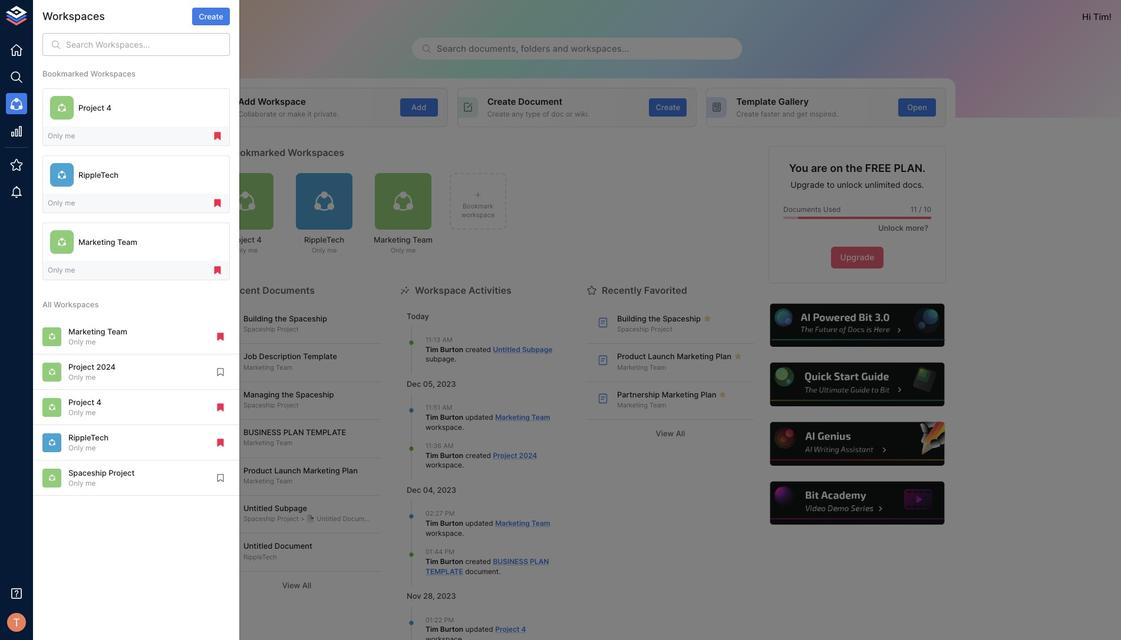Task type: vqa. For each thing, say whether or not it's contained in the screenshot.


Task type: describe. For each thing, give the bounding box(es) containing it.
project inside untitled subpage spaceship project > 📄 untitled document
[[277, 515, 299, 524]]

created for project
[[465, 451, 491, 460]]

free
[[865, 162, 891, 174]]

nov
[[407, 592, 421, 601]]

inspired.
[[810, 110, 838, 118]]

11:13 am tim burton created untitled subpage subpage .
[[426, 336, 552, 364]]

project inside project 2024 only me
[[68, 363, 94, 372]]

marketing team for product
[[617, 363, 666, 372]]

launch for product launch marketing plan marketing team
[[274, 466, 301, 475]]

the for managing the spaceship spaceship project
[[282, 390, 294, 399]]

tim for 02:27 pm tim burton updated marketing team workspace .
[[426, 519, 438, 528]]

/
[[919, 205, 922, 214]]

workspace inside add workspace collaborate or make it private.
[[258, 96, 306, 107]]

document for create
[[518, 96, 562, 107]]

4 inside 01:22 pm tim burton updated project 4
[[521, 625, 526, 634]]

r
[[47, 11, 52, 21]]

1 horizontal spatial view
[[656, 429, 674, 439]]

favorited
[[644, 284, 687, 296]]

are
[[811, 162, 827, 174]]

docs.
[[903, 180, 924, 190]]

partnership
[[617, 390, 660, 399]]

1 horizontal spatial create button
[[649, 98, 687, 117]]

collaborate
[[238, 110, 277, 118]]

1 help image from the top
[[769, 302, 946, 349]]

recently favorited
[[602, 284, 687, 296]]

today
[[407, 312, 429, 321]]

upgrade button
[[831, 247, 884, 269]]

recently
[[602, 284, 642, 296]]

you are on the free plan. upgrade to unlock unlimited docs.
[[789, 162, 925, 190]]

1 vertical spatial plan
[[701, 390, 716, 399]]

recent
[[228, 284, 260, 296]]

me inside project 2024 only me
[[85, 373, 96, 382]]

search documents, folders and workspaces...
[[437, 43, 629, 54]]

0 vertical spatial project 4 only me
[[229, 235, 262, 255]]

project 2024 only me
[[68, 363, 116, 382]]

document for untitled
[[275, 542, 312, 551]]

unlock more?
[[878, 224, 928, 233]]

project inside managing the spaceship spaceship project
[[277, 401, 299, 410]]

product for product launch marketing plan marketing team
[[243, 466, 272, 475]]

me inside the spaceship project only me
[[85, 479, 96, 488]]

1 vertical spatial view all button
[[213, 577, 381, 595]]

product launch marketing plan
[[617, 352, 731, 362]]

burton for 02:27 pm tim burton updated marketing team workspace .
[[440, 519, 463, 528]]

unlock
[[878, 224, 904, 233]]

project inside "building the spaceship spaceship project"
[[277, 325, 299, 334]]

. for 11:51 am tim burton updated marketing team workspace .
[[462, 423, 464, 432]]

bookmark image
[[215, 473, 226, 484]]

02:27
[[426, 510, 443, 518]]

search
[[437, 43, 466, 54]]

faster
[[761, 110, 780, 118]]

open button
[[898, 98, 936, 117]]

workspace for 11:36 am tim burton created project 2024 workspace .
[[426, 461, 462, 470]]

dec for dec 04, 2023
[[407, 486, 421, 495]]

1 horizontal spatial marketing team only me
[[374, 235, 433, 255]]

updated for workspace
[[465, 413, 493, 422]]

. for 11:36 am tim burton created project 2024 workspace .
[[462, 461, 464, 470]]

>
[[300, 515, 305, 524]]

updated inside 01:22 pm tim burton updated project 4
[[465, 625, 493, 634]]

am for marketing
[[442, 404, 452, 412]]

project 4 link
[[495, 625, 526, 634]]

template inside job description template marketing team
[[303, 352, 337, 362]]

untitled document rippletech view all
[[243, 542, 312, 591]]

team inside product launch marketing plan marketing team
[[276, 477, 293, 486]]

business for business plan template marketing team
[[243, 428, 281, 437]]

05,
[[423, 380, 435, 389]]

0 vertical spatial all
[[42, 300, 52, 310]]

template gallery create faster and get inspired.
[[736, 96, 838, 118]]

tim burton created
[[426, 557, 493, 566]]

subpage
[[426, 355, 454, 364]]

. for 02:27 pm tim burton updated marketing team workspace .
[[462, 529, 464, 538]]

untitled inside untitled document rippletech view all
[[243, 542, 273, 551]]

only me for marketing
[[48, 266, 75, 275]]

team inside 11:51 am tim burton updated marketing team workspace .
[[532, 413, 550, 422]]

t
[[13, 616, 20, 629]]

dec for dec 05, 2023
[[407, 380, 421, 389]]

enterprises
[[91, 11, 140, 22]]

02:27 pm tim burton updated marketing team workspace .
[[426, 510, 550, 538]]

untitled subpage spaceship project > 📄 untitled document
[[243, 504, 374, 524]]

burton for 11:36 am tim burton created project 2024 workspace .
[[440, 451, 463, 460]]

rogue enterprises
[[61, 11, 140, 22]]

recent documents
[[228, 284, 315, 296]]

all workspaces
[[42, 300, 99, 310]]

private.
[[314, 110, 339, 118]]

2023 for nov 28, 2023
[[437, 592, 456, 601]]

rogue
[[61, 11, 89, 22]]

10
[[924, 205, 931, 214]]

11:51 am tim burton updated marketing team workspace .
[[426, 404, 550, 432]]

and inside the search documents, folders and workspaces... button
[[552, 43, 568, 54]]

description
[[259, 352, 301, 362]]

subpage inside 11:13 am tim burton created untitled subpage subpage .
[[522, 345, 552, 354]]

building for building the spaceship spaceship project
[[243, 314, 273, 324]]

t button
[[4, 610, 29, 636]]

2 help image from the top
[[769, 362, 946, 408]]

am for untitled
[[442, 336, 452, 344]]

managing
[[243, 390, 280, 399]]

partnership marketing plan
[[617, 390, 716, 399]]

business plan template
[[426, 557, 549, 576]]

tim for 11:13 am tim burton created untitled subpage subpage .
[[426, 345, 438, 354]]

building for building the spaceship
[[617, 314, 646, 324]]

documents used
[[783, 205, 841, 214]]

documents,
[[469, 43, 518, 54]]

it
[[307, 110, 312, 118]]

0 horizontal spatial project 4 only me
[[68, 398, 101, 417]]

11
[[910, 205, 917, 214]]

the for building the spaceship
[[648, 314, 661, 324]]

!
[[1109, 11, 1112, 22]]

11:36 am tim burton created project 2024 workspace .
[[426, 442, 537, 470]]

doc
[[551, 110, 564, 118]]

01:22 pm tim burton updated project 4
[[426, 616, 526, 634]]

untitled subpage link
[[493, 345, 552, 354]]

add button
[[400, 98, 438, 117]]

spaceship project
[[617, 325, 672, 334]]

any
[[512, 110, 524, 118]]

on
[[830, 162, 843, 174]]

28,
[[423, 592, 435, 601]]

plan for product launch marketing plan
[[716, 352, 731, 362]]

or inside create document create any type of doc or wiki.
[[566, 110, 573, 118]]

1 vertical spatial pm
[[445, 548, 454, 557]]

1 horizontal spatial documents
[[783, 205, 821, 214]]

workspace for 02:27 pm tim burton updated marketing team workspace .
[[426, 529, 462, 538]]

1 vertical spatial bookmarked
[[228, 147, 285, 158]]

1 vertical spatial bookmarked workspaces
[[228, 147, 344, 158]]

gallery
[[778, 96, 809, 107]]

1 vertical spatial rippletech only me
[[68, 433, 109, 452]]

tim for 11:36 am tim burton created project 2024 workspace .
[[426, 451, 438, 460]]

create document create any type of doc or wiki.
[[487, 96, 590, 118]]

marketing inside 02:27 pm tim burton updated marketing team workspace .
[[495, 519, 530, 528]]

marketing inside 11:51 am tim burton updated marketing team workspace .
[[495, 413, 530, 422]]

marketing inside business plan template marketing team
[[243, 439, 274, 448]]

unlock more? button
[[872, 220, 931, 238]]

01:44 pm
[[426, 548, 454, 557]]

4 help image from the top
[[769, 480, 946, 527]]

team inside job description template marketing team
[[276, 363, 293, 372]]

folders
[[521, 43, 550, 54]]

view inside untitled document rippletech view all
[[282, 581, 300, 591]]

📄
[[307, 515, 315, 524]]

workspaces...
[[571, 43, 629, 54]]

the for building the spaceship spaceship project
[[275, 314, 287, 324]]

building the spaceship
[[617, 314, 701, 324]]

wiki.
[[575, 110, 590, 118]]

tim down 01:44
[[426, 557, 438, 566]]

activities
[[469, 284, 511, 296]]

am for project
[[443, 442, 453, 450]]



Task type: locate. For each thing, give the bounding box(es) containing it.
04,
[[423, 486, 435, 495]]

plan inside business plan template marketing team
[[283, 428, 304, 437]]

bookmarked workspaces
[[42, 69, 135, 78], [228, 147, 344, 158]]

workspace inside "button"
[[461, 211, 495, 219]]

11:51
[[426, 404, 440, 412]]

1 vertical spatial project 4 only me
[[68, 398, 101, 417]]

document up of at the top of the page
[[518, 96, 562, 107]]

1 vertical spatial documents
[[262, 284, 315, 296]]

building up the spaceship project
[[617, 314, 646, 324]]

0 vertical spatial created
[[465, 345, 491, 354]]

bookmarked workspaces down make
[[228, 147, 344, 158]]

1 or from the left
[[279, 110, 286, 118]]

upgrade inside the upgrade button
[[840, 252, 874, 262]]

0 vertical spatial view
[[656, 429, 674, 439]]

plan
[[716, 352, 731, 362], [701, 390, 716, 399], [342, 466, 358, 475]]

0 vertical spatial workspace
[[258, 96, 306, 107]]

project 4
[[78, 103, 111, 113]]

project inside 01:22 pm tim burton updated project 4
[[495, 625, 519, 634]]

created inside 11:36 am tim burton created project 2024 workspace .
[[465, 451, 491, 460]]

spaceship project only me
[[68, 469, 135, 488]]

0 vertical spatial business
[[243, 428, 281, 437]]

created left the 'untitled subpage' link
[[465, 345, 491, 354]]

product
[[617, 352, 646, 362], [243, 466, 272, 475]]

2023 right 04,
[[437, 486, 456, 495]]

workspace inside 11:51 am tim burton updated marketing team workspace .
[[426, 423, 462, 432]]

workspace inside 02:27 pm tim burton updated marketing team workspace .
[[426, 529, 462, 538]]

0 vertical spatial product
[[617, 352, 646, 362]]

team inside 02:27 pm tim burton updated marketing team workspace .
[[532, 519, 550, 528]]

upgrade inside you are on the free plan. upgrade to unlock unlimited docs.
[[791, 180, 824, 190]]

0 vertical spatial document
[[518, 96, 562, 107]]

1 horizontal spatial view all button
[[586, 425, 754, 443]]

workspace inside 11:36 am tim burton created project 2024 workspace .
[[426, 461, 462, 470]]

2 horizontal spatial all
[[676, 429, 685, 439]]

project 4 only me down project 2024 only me
[[68, 398, 101, 417]]

01:22
[[426, 616, 442, 625]]

0 horizontal spatial template
[[306, 428, 346, 437]]

burton up subpage
[[440, 345, 463, 354]]

document .
[[463, 567, 501, 576]]

pm for marketing
[[445, 510, 455, 518]]

2024
[[96, 363, 116, 372], [519, 451, 537, 460]]

the inside managing the spaceship spaceship project
[[282, 390, 294, 399]]

rippletech inside untitled document rippletech view all
[[243, 553, 277, 561]]

marketing team link
[[495, 413, 550, 422], [495, 519, 550, 528]]

and down gallery
[[782, 110, 795, 118]]

1 horizontal spatial product
[[617, 352, 646, 362]]

bookmark
[[463, 202, 493, 210]]

1 vertical spatial view
[[282, 581, 300, 591]]

document right 📄
[[343, 515, 374, 524]]

add workspace collaborate or make it private.
[[238, 96, 339, 118]]

0 horizontal spatial bookmarked workspaces
[[42, 69, 135, 78]]

bookmarked down collaborate at the top left of page
[[228, 147, 285, 158]]

2 vertical spatial 2023
[[437, 592, 456, 601]]

more?
[[906, 224, 928, 233]]

launch for product launch marketing plan
[[648, 352, 675, 362]]

2 burton from the top
[[440, 413, 463, 422]]

11:36
[[426, 442, 442, 450]]

workspace up the 01:44 pm
[[426, 529, 462, 538]]

2 dec from the top
[[407, 486, 421, 495]]

burton down 11:36
[[440, 451, 463, 460]]

1 horizontal spatial and
[[782, 110, 795, 118]]

template inside business plan template
[[426, 567, 463, 576]]

1 vertical spatial launch
[[274, 466, 301, 475]]

plan inside product launch marketing plan marketing team
[[342, 466, 358, 475]]

1 vertical spatial marketing team
[[617, 363, 666, 372]]

tim down 11:51 on the bottom left of the page
[[426, 413, 438, 422]]

plan for business plan template
[[530, 557, 549, 566]]

1 horizontal spatial building
[[617, 314, 646, 324]]

am inside 11:36 am tim burton created project 2024 workspace .
[[443, 442, 453, 450]]

you
[[789, 162, 808, 174]]

0 horizontal spatial view
[[282, 581, 300, 591]]

0 vertical spatial view all button
[[586, 425, 754, 443]]

0 horizontal spatial add
[[238, 96, 256, 107]]

tim down 02:27
[[426, 519, 438, 528]]

0 vertical spatial upgrade
[[791, 180, 824, 190]]

template inside template gallery create faster and get inspired.
[[736, 96, 776, 107]]

0 horizontal spatial view all button
[[213, 577, 381, 595]]

the right managing
[[282, 390, 294, 399]]

am right '11:13'
[[442, 336, 452, 344]]

1 updated from the top
[[465, 413, 493, 422]]

template for business plan template
[[426, 567, 463, 576]]

burton for 01:22 pm tim burton updated project 4
[[440, 625, 463, 634]]

tim inside 11:36 am tim burton created project 2024 workspace .
[[426, 451, 438, 460]]

2024 inside project 2024 only me
[[96, 363, 116, 372]]

hi tim !
[[1082, 11, 1112, 22]]

template for business plan template marketing team
[[306, 428, 346, 437]]

add for add workspace collaborate or make it private.
[[238, 96, 256, 107]]

1 vertical spatial subpage
[[275, 504, 307, 513]]

rippletech
[[78, 170, 119, 180], [304, 235, 344, 245], [68, 433, 109, 443], [243, 553, 277, 561]]

0 vertical spatial rippletech only me
[[304, 235, 344, 255]]

template up faster
[[736, 96, 776, 107]]

tim inside 02:27 pm tim burton updated marketing team workspace .
[[426, 519, 438, 528]]

0 horizontal spatial document
[[275, 542, 312, 551]]

1 horizontal spatial all
[[302, 581, 311, 591]]

0 vertical spatial create button
[[192, 7, 230, 26]]

launch down business plan template marketing team
[[274, 466, 301, 475]]

bookmarked up project 4
[[42, 69, 88, 78]]

product for product launch marketing plan
[[617, 352, 646, 362]]

2 vertical spatial only me
[[48, 266, 75, 275]]

business down managing
[[243, 428, 281, 437]]

1 horizontal spatial launch
[[648, 352, 675, 362]]

add inside button
[[411, 103, 426, 112]]

3 burton from the top
[[440, 451, 463, 460]]

document inside untitled subpage spaceship project > 📄 untitled document
[[343, 515, 374, 524]]

1 horizontal spatial template
[[426, 567, 463, 576]]

documents up "building the spaceship spaceship project" at the left of page
[[262, 284, 315, 296]]

documents
[[783, 205, 821, 214], [262, 284, 315, 296]]

1 vertical spatial document
[[343, 515, 374, 524]]

0 vertical spatial and
[[552, 43, 568, 54]]

created inside 11:13 am tim burton created untitled subpage subpage .
[[465, 345, 491, 354]]

created up 'document .' at the left
[[465, 557, 491, 566]]

workspace up 11:36
[[426, 423, 462, 432]]

3 created from the top
[[465, 557, 491, 566]]

hi
[[1082, 11, 1091, 22]]

project inside 11:36 am tim burton created project 2024 workspace .
[[493, 451, 517, 460]]

01:44
[[426, 548, 443, 557]]

0 vertical spatial bookmarked workspaces
[[42, 69, 135, 78]]

1 horizontal spatial bookmarked
[[228, 147, 285, 158]]

the inside you are on the free plan. upgrade to unlock unlimited docs.
[[846, 162, 862, 174]]

used
[[823, 205, 841, 214]]

marketing team link up business plan template
[[495, 519, 550, 528]]

pm for project
[[444, 616, 454, 625]]

burton inside 01:22 pm tim burton updated project 4
[[440, 625, 463, 634]]

0 horizontal spatial business
[[243, 428, 281, 437]]

0 horizontal spatial template
[[303, 352, 337, 362]]

type
[[526, 110, 540, 118]]

0 vertical spatial 2023
[[437, 380, 456, 389]]

burton down the 01:44 pm
[[440, 557, 463, 566]]

launch down the spaceship project
[[648, 352, 675, 362]]

. inside 11:51 am tim burton updated marketing team workspace .
[[462, 423, 464, 432]]

tim inside 11:13 am tim burton created untitled subpage subpage .
[[426, 345, 438, 354]]

and right folders
[[552, 43, 568, 54]]

bookmarked workspaces up project 4
[[42, 69, 135, 78]]

dec 04, 2023
[[407, 486, 456, 495]]

1 horizontal spatial document
[[343, 515, 374, 524]]

template down tim burton created
[[426, 567, 463, 576]]

1 horizontal spatial subpage
[[522, 345, 552, 354]]

launch inside product launch marketing plan marketing team
[[274, 466, 301, 475]]

plan for product launch marketing plan marketing team
[[342, 466, 358, 475]]

2 vertical spatial document
[[275, 542, 312, 551]]

pm inside 02:27 pm tim burton updated marketing team workspace .
[[445, 510, 455, 518]]

tim for 11:51 am tim burton updated marketing team workspace .
[[426, 413, 438, 422]]

the up "unlock"
[[846, 162, 862, 174]]

tim down '01:22'
[[426, 625, 438, 634]]

me
[[65, 131, 75, 140], [65, 198, 75, 207], [248, 246, 258, 255], [327, 246, 337, 255], [406, 246, 416, 255], [65, 266, 75, 275], [85, 337, 96, 346], [85, 373, 96, 382], [85, 408, 96, 417], [85, 444, 96, 452], [85, 479, 96, 488]]

job
[[243, 352, 257, 362]]

or right doc on the top
[[566, 110, 573, 118]]

add inside add workspace collaborate or make it private.
[[238, 96, 256, 107]]

marketing team link for project 2024
[[495, 413, 550, 422]]

marketing inside job description template marketing team
[[243, 363, 274, 372]]

dec left 05,
[[407, 380, 421, 389]]

to
[[827, 180, 835, 190]]

plan inside business plan template
[[530, 557, 549, 566]]

1 building from the left
[[243, 314, 273, 324]]

2023 right 05,
[[437, 380, 456, 389]]

business up document
[[493, 557, 528, 566]]

marketing team for partnership
[[617, 401, 666, 410]]

1 created from the top
[[465, 345, 491, 354]]

am inside 11:51 am tim burton updated marketing team workspace .
[[442, 404, 452, 412]]

6 burton from the top
[[440, 625, 463, 634]]

add for add
[[411, 103, 426, 112]]

1 horizontal spatial or
[[566, 110, 573, 118]]

business for business plan template
[[493, 557, 528, 566]]

burton
[[440, 345, 463, 354], [440, 413, 463, 422], [440, 451, 463, 460], [440, 519, 463, 528], [440, 557, 463, 566], [440, 625, 463, 634]]

spaceship
[[289, 314, 327, 324], [663, 314, 701, 324], [243, 325, 275, 334], [617, 325, 649, 334], [296, 390, 334, 399], [243, 401, 275, 410], [68, 469, 107, 478], [243, 515, 275, 524]]

5 burton from the top
[[440, 557, 463, 566]]

2 marketing team link from the top
[[495, 519, 550, 528]]

template
[[306, 428, 346, 437], [426, 567, 463, 576]]

0 vertical spatial template
[[736, 96, 776, 107]]

upgrade down you
[[791, 180, 824, 190]]

marketing
[[374, 235, 411, 245], [78, 238, 115, 247], [68, 327, 105, 337], [677, 352, 714, 362], [243, 363, 274, 372], [617, 363, 648, 372], [662, 390, 699, 399], [617, 401, 648, 410], [495, 413, 530, 422], [243, 439, 274, 448], [303, 466, 340, 475], [243, 477, 274, 486], [495, 519, 530, 528]]

2 or from the left
[[566, 110, 573, 118]]

0 vertical spatial plan
[[716, 352, 731, 362]]

untitled inside 11:13 am tim burton created untitled subpage subpage .
[[493, 345, 520, 354]]

1 vertical spatial create button
[[649, 98, 687, 117]]

spaceship inside the spaceship project only me
[[68, 469, 107, 478]]

1 marketing team link from the top
[[495, 413, 550, 422]]

burton inside 11:51 am tim burton updated marketing team workspace .
[[440, 413, 463, 422]]

updated for document
[[465, 519, 493, 528]]

1 vertical spatial only me
[[48, 198, 75, 207]]

and
[[552, 43, 568, 54], [782, 110, 795, 118]]

only inside the spaceship project only me
[[68, 479, 84, 488]]

workspace up make
[[258, 96, 306, 107]]

burton down 11:51 on the bottom left of the page
[[440, 413, 463, 422]]

3 only me from the top
[[48, 266, 75, 275]]

template inside business plan template marketing team
[[306, 428, 346, 437]]

dec left 04,
[[407, 486, 421, 495]]

project 4 only me
[[229, 235, 262, 255], [68, 398, 101, 417]]

workspace
[[461, 211, 495, 219], [426, 423, 462, 432], [426, 461, 462, 470], [426, 529, 462, 538]]

bookmark workspace button
[[450, 173, 506, 230]]

1 horizontal spatial bookmarked workspaces
[[228, 147, 344, 158]]

0 horizontal spatial rippletech only me
[[68, 433, 109, 452]]

am inside 11:13 am tim burton created untitled subpage subpage .
[[442, 336, 452, 344]]

plan for business plan template marketing team
[[283, 428, 304, 437]]

. inside 02:27 pm tim burton updated marketing team workspace .
[[462, 529, 464, 538]]

the inside "building the spaceship spaceship project"
[[275, 314, 287, 324]]

tim down 11:36
[[426, 451, 438, 460]]

created for untitled
[[465, 345, 491, 354]]

1 horizontal spatial workspace
[[415, 284, 466, 296]]

.
[[454, 355, 456, 364], [462, 423, 464, 432], [462, 461, 464, 470], [462, 529, 464, 538], [499, 567, 501, 576]]

1 vertical spatial plan
[[530, 557, 549, 566]]

0 horizontal spatial all
[[42, 300, 52, 310]]

created left project 2024 link
[[465, 451, 491, 460]]

1 vertical spatial product
[[243, 466, 272, 475]]

2 updated from the top
[[465, 519, 493, 528]]

or left make
[[279, 110, 286, 118]]

1 vertical spatial 2023
[[437, 486, 456, 495]]

pm inside 01:22 pm tim burton updated project 4
[[444, 616, 454, 625]]

make
[[288, 110, 305, 118]]

0 horizontal spatial bookmarked
[[42, 69, 88, 78]]

2024 inside 11:36 am tim burton created project 2024 workspace .
[[519, 451, 537, 460]]

product launch marketing plan marketing team
[[243, 466, 358, 486]]

pm right '01:22'
[[444, 616, 454, 625]]

bookmark image
[[215, 367, 226, 378]]

building inside "building the spaceship spaceship project"
[[243, 314, 273, 324]]

3 help image from the top
[[769, 421, 946, 468]]

burton for 11:51 am tim burton updated marketing team workspace .
[[440, 413, 463, 422]]

marketing team link up project 2024 link
[[495, 413, 550, 422]]

0 vertical spatial 2024
[[96, 363, 116, 372]]

tim inside 01:22 pm tim burton updated project 4
[[426, 625, 438, 634]]

tim right hi
[[1093, 11, 1109, 22]]

workspace for 11:51 am tim burton updated marketing team workspace .
[[426, 423, 462, 432]]

. inside 11:36 am tim burton created project 2024 workspace .
[[462, 461, 464, 470]]

am
[[442, 336, 452, 344], [442, 404, 452, 412], [443, 442, 453, 450]]

managing the spaceship spaceship project
[[243, 390, 334, 410]]

document inside untitled document rippletech view all
[[275, 542, 312, 551]]

1 vertical spatial am
[[442, 404, 452, 412]]

1 vertical spatial marketing team only me
[[68, 327, 127, 346]]

business inside business plan template marketing team
[[243, 428, 281, 437]]

business plan template link
[[426, 557, 549, 576]]

marketing team link for business plan template
[[495, 519, 550, 528]]

1 horizontal spatial business
[[493, 557, 528, 566]]

0 horizontal spatial marketing team only me
[[68, 327, 127, 346]]

1 dec from the top
[[407, 380, 421, 389]]

1 vertical spatial all
[[676, 429, 685, 439]]

dec 05, 2023
[[407, 380, 456, 389]]

subpage inside untitled subpage spaceship project > 📄 untitled document
[[275, 504, 307, 513]]

tim inside 11:51 am tim burton updated marketing team workspace .
[[426, 413, 438, 422]]

burton down '01:22'
[[440, 625, 463, 634]]

workspaces
[[42, 10, 105, 23], [90, 69, 135, 78], [288, 147, 344, 158], [54, 300, 99, 310]]

am right 11:36
[[443, 442, 453, 450]]

4 burton from the top
[[440, 519, 463, 528]]

unlimited
[[865, 180, 900, 190]]

spaceship inside untitled subpage spaceship project > 📄 untitled document
[[243, 515, 275, 524]]

remove bookmark image
[[212, 131, 223, 142], [212, 198, 223, 209], [212, 265, 223, 276], [215, 332, 226, 342], [215, 402, 226, 413], [215, 438, 226, 448]]

0 horizontal spatial launch
[[274, 466, 301, 475]]

0 horizontal spatial product
[[243, 466, 272, 475]]

0 horizontal spatial plan
[[283, 428, 304, 437]]

0 vertical spatial plan
[[283, 428, 304, 437]]

0 horizontal spatial workspace
[[258, 96, 306, 107]]

1 horizontal spatial add
[[411, 103, 426, 112]]

0 vertical spatial only me
[[48, 131, 75, 140]]

help image
[[769, 302, 946, 349], [769, 362, 946, 408], [769, 421, 946, 468], [769, 480, 946, 527]]

1 only me from the top
[[48, 131, 75, 140]]

project inside the spaceship project only me
[[109, 469, 135, 478]]

only inside project 2024 only me
[[68, 373, 84, 382]]

0 vertical spatial marketing team link
[[495, 413, 550, 422]]

job description template marketing team
[[243, 352, 337, 372]]

0 horizontal spatial and
[[552, 43, 568, 54]]

only me for project
[[48, 131, 75, 140]]

dec
[[407, 380, 421, 389], [407, 486, 421, 495]]

0 vertical spatial updated
[[465, 413, 493, 422]]

building down recent documents
[[243, 314, 273, 324]]

0 vertical spatial template
[[306, 428, 346, 437]]

of
[[542, 110, 549, 118]]

2023 for dec 05, 2023
[[437, 380, 456, 389]]

create inside template gallery create faster and get inspired.
[[736, 110, 759, 118]]

document inside create document create any type of doc or wiki.
[[518, 96, 562, 107]]

1 horizontal spatial template
[[736, 96, 776, 107]]

product down the spaceship project
[[617, 352, 646, 362]]

0 vertical spatial subpage
[[522, 345, 552, 354]]

pm
[[445, 510, 455, 518], [445, 548, 454, 557], [444, 616, 454, 625]]

2 only me from the top
[[48, 198, 75, 207]]

2 vertical spatial all
[[302, 581, 311, 591]]

2023 for dec 04, 2023
[[437, 486, 456, 495]]

all inside untitled document rippletech view all
[[302, 581, 311, 591]]

business
[[243, 428, 281, 437], [493, 557, 528, 566]]

11:13
[[426, 336, 440, 344]]

2 created from the top
[[465, 451, 491, 460]]

Search Workspaces... text field
[[66, 33, 230, 56]]

template right description
[[303, 352, 337, 362]]

0 horizontal spatial 2024
[[96, 363, 116, 372]]

view all
[[656, 429, 685, 439]]

burton inside 02:27 pm tim burton updated marketing team workspace .
[[440, 519, 463, 528]]

or
[[279, 110, 286, 118], [566, 110, 573, 118]]

updated inside 11:51 am tim burton updated marketing team workspace .
[[465, 413, 493, 422]]

upgrade down unlock more? button
[[840, 252, 874, 262]]

0 vertical spatial am
[[442, 336, 452, 344]]

all
[[42, 300, 52, 310], [676, 429, 685, 439], [302, 581, 311, 591]]

marketing team only me
[[374, 235, 433, 255], [68, 327, 127, 346]]

0 horizontal spatial or
[[279, 110, 286, 118]]

1 vertical spatial template
[[303, 352, 337, 362]]

view
[[656, 429, 674, 439], [282, 581, 300, 591]]

1 burton from the top
[[440, 345, 463, 354]]

document
[[518, 96, 562, 107], [343, 515, 374, 524], [275, 542, 312, 551]]

workspace up today
[[415, 284, 466, 296]]

0 vertical spatial marketing team
[[78, 238, 137, 247]]

plan.
[[894, 162, 925, 174]]

create
[[199, 12, 223, 21], [487, 96, 516, 107], [656, 103, 680, 112], [487, 110, 510, 118], [736, 110, 759, 118]]

or inside add workspace collaborate or make it private.
[[279, 110, 286, 118]]

product inside product launch marketing plan marketing team
[[243, 466, 272, 475]]

updated up 11:36 am tim burton created project 2024 workspace .
[[465, 413, 493, 422]]

. inside 11:13 am tim burton created untitled subpage subpage .
[[454, 355, 456, 364]]

the up the spaceship project
[[648, 314, 661, 324]]

0 horizontal spatial building
[[243, 314, 273, 324]]

the down recent documents
[[275, 314, 287, 324]]

3 updated from the top
[[465, 625, 493, 634]]

0 vertical spatial documents
[[783, 205, 821, 214]]

project 4 only me up "recent"
[[229, 235, 262, 255]]

pm up tim burton created
[[445, 548, 454, 557]]

1 vertical spatial and
[[782, 110, 795, 118]]

1 horizontal spatial upgrade
[[840, 252, 874, 262]]

product right bookmark icon
[[243, 466, 272, 475]]

building the spaceship spaceship project
[[243, 314, 327, 334]]

pm right 02:27
[[445, 510, 455, 518]]

2 vertical spatial marketing team
[[617, 401, 666, 410]]

1 vertical spatial dec
[[407, 486, 421, 495]]

2 vertical spatial created
[[465, 557, 491, 566]]

updated left project 4 link on the bottom
[[465, 625, 493, 634]]

launch
[[648, 352, 675, 362], [274, 466, 301, 475]]

2023 right 28,
[[437, 592, 456, 601]]

project 2024 link
[[493, 451, 537, 460]]

the
[[846, 162, 862, 174], [275, 314, 287, 324], [648, 314, 661, 324], [282, 390, 294, 399]]

burton inside 11:36 am tim burton created project 2024 workspace .
[[440, 451, 463, 460]]

2 vertical spatial plan
[[342, 466, 358, 475]]

upgrade
[[791, 180, 824, 190], [840, 252, 874, 262]]

template down managing the spaceship spaceship project
[[306, 428, 346, 437]]

am right 11:51 on the bottom left of the page
[[442, 404, 452, 412]]

1 horizontal spatial project 4 only me
[[229, 235, 262, 255]]

only
[[48, 131, 63, 140], [48, 198, 63, 207], [233, 246, 247, 255], [312, 246, 325, 255], [391, 246, 404, 255], [48, 266, 63, 275], [68, 337, 84, 346], [68, 373, 84, 382], [68, 408, 84, 417], [68, 444, 84, 452], [68, 479, 84, 488]]

2 vertical spatial updated
[[465, 625, 493, 634]]

tim for 01:22 pm tim burton updated project 4
[[426, 625, 438, 634]]

business inside business plan template
[[493, 557, 528, 566]]

. for 11:13 am tim burton created untitled subpage subpage .
[[454, 355, 456, 364]]

nov 28, 2023
[[407, 592, 456, 601]]

workspace down bookmark
[[461, 211, 495, 219]]

4
[[106, 103, 111, 113], [257, 235, 262, 245], [96, 398, 101, 407], [521, 625, 526, 634]]

team inside business plan template marketing team
[[276, 439, 293, 448]]

updated inside 02:27 pm tim burton updated marketing team workspace .
[[465, 519, 493, 528]]

2023
[[437, 380, 456, 389], [437, 486, 456, 495], [437, 592, 456, 601]]

documents left used
[[783, 205, 821, 214]]

burton for 11:13 am tim burton created untitled subpage subpage .
[[440, 345, 463, 354]]

workspace down 11:36
[[426, 461, 462, 470]]

unlock
[[837, 180, 863, 190]]

burton down 02:27
[[440, 519, 463, 528]]

1 vertical spatial workspace
[[415, 284, 466, 296]]

and inside template gallery create faster and get inspired.
[[782, 110, 795, 118]]

1 horizontal spatial rippletech only me
[[304, 235, 344, 255]]

document down the >
[[275, 542, 312, 551]]

1 vertical spatial upgrade
[[840, 252, 874, 262]]

tim down '11:13'
[[426, 345, 438, 354]]

updated up tim burton created
[[465, 519, 493, 528]]

burton inside 11:13 am tim burton created untitled subpage subpage .
[[440, 345, 463, 354]]

business plan template marketing team
[[243, 428, 346, 448]]

untitled
[[493, 345, 520, 354], [243, 504, 273, 513], [317, 515, 341, 524], [243, 542, 273, 551]]

2 building from the left
[[617, 314, 646, 324]]



